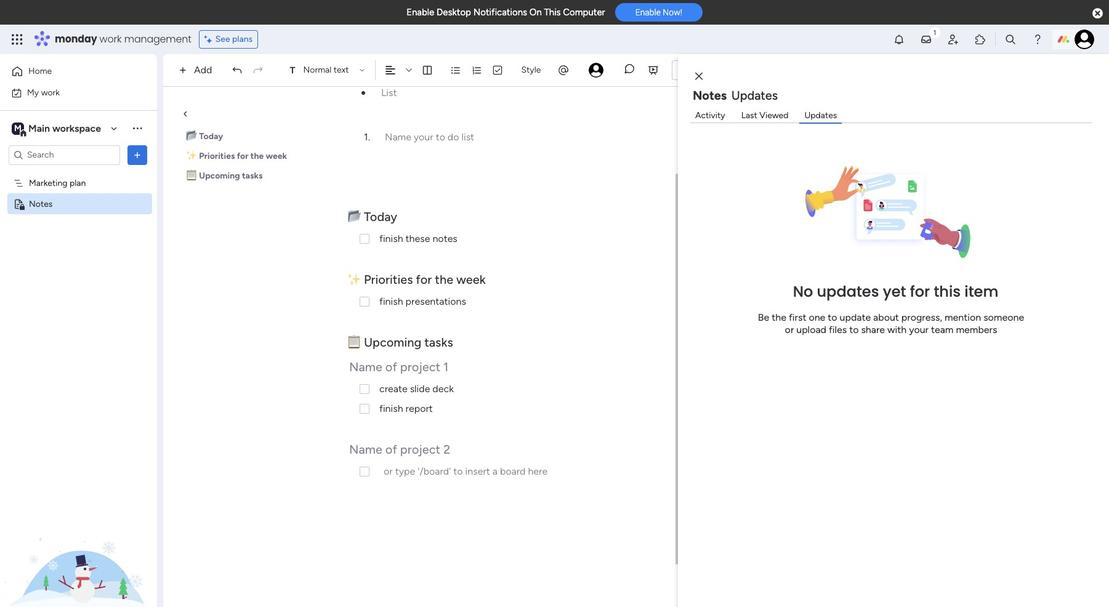 Task type: locate. For each thing, give the bounding box(es) containing it.
0 horizontal spatial notes
[[29, 199, 53, 209]]

1
[[364, 131, 368, 143]]

enable inside button
[[636, 8, 661, 17]]

📂 today
[[186, 131, 223, 142], [348, 210, 401, 224]]

0 vertical spatial finish
[[380, 233, 403, 245]]

1 horizontal spatial tasks
[[425, 335, 453, 350]]

work for monday
[[100, 32, 122, 46]]

be
[[758, 312, 770, 324]]

1 horizontal spatial the
[[435, 272, 454, 287]]

finish left these
[[380, 233, 403, 245]]

0 horizontal spatial ✨
[[186, 151, 197, 161]]

0 horizontal spatial the
[[251, 151, 264, 161]]

item
[[965, 282, 999, 302]]

tasks
[[242, 171, 263, 181], [425, 335, 453, 350]]

0 vertical spatial updates
[[732, 88, 778, 103]]

0 horizontal spatial 📋 upcoming tasks
[[186, 171, 263, 181]]

0 horizontal spatial for
[[237, 151, 249, 161]]

2 vertical spatial the
[[772, 312, 787, 324]]

private board image
[[13, 198, 25, 210]]

for
[[237, 151, 249, 161], [416, 272, 432, 287], [911, 282, 931, 302]]

list box
[[0, 170, 157, 381]]

0 vertical spatial notes
[[693, 88, 727, 103]]

one
[[809, 312, 826, 324]]

finish for finish presentations
[[380, 296, 403, 307]]

your
[[910, 324, 929, 336]]

finish left presentations
[[380, 296, 403, 307]]

0 vertical spatial ✨ priorities for the week
[[186, 151, 287, 161]]

work inside button
[[41, 87, 60, 98]]

1 image
[[362, 91, 365, 95]]

1 horizontal spatial 📋
[[348, 335, 361, 350]]

1 horizontal spatial notes
[[693, 88, 727, 103]]

enable left desktop
[[407, 7, 435, 18]]

0 vertical spatial 📋 upcoming tasks
[[186, 171, 263, 181]]

1 vertical spatial ✨ priorities for the week
[[348, 272, 486, 287]]

slide
[[410, 383, 430, 395]]

0 vertical spatial week
[[266, 151, 287, 161]]

files
[[829, 324, 847, 336]]

notifications
[[474, 7, 528, 18]]

0 horizontal spatial work
[[41, 87, 60, 98]]

notifications image
[[893, 33, 906, 46]]

enable desktop notifications on this computer
[[407, 7, 606, 18]]

option
[[0, 172, 157, 174]]

1 finish from the top
[[380, 233, 403, 245]]

0 vertical spatial upcoming
[[199, 171, 240, 181]]

0 vertical spatial priorities
[[199, 151, 235, 161]]

these
[[406, 233, 430, 245]]

finish
[[380, 233, 403, 245], [380, 296, 403, 307], [380, 403, 403, 415]]

1 vertical spatial upcoming
[[364, 335, 422, 350]]

invite members image
[[948, 33, 960, 46]]

presentations
[[406, 296, 466, 307]]

marketing plan
[[29, 178, 86, 188]]

my work button
[[7, 83, 132, 103]]

work right my
[[41, 87, 60, 98]]

no
[[793, 282, 814, 302]]

📋 upcoming tasks
[[186, 171, 263, 181], [348, 335, 453, 350]]

someone
[[984, 312, 1025, 324]]

Search in workspace field
[[26, 148, 103, 162]]

to
[[828, 312, 838, 324], [850, 324, 859, 336]]

1 horizontal spatial today
[[364, 210, 398, 224]]

✨ priorities for the week
[[186, 151, 287, 161], [348, 272, 486, 287]]

📂
[[186, 131, 197, 142], [348, 210, 361, 224]]

the
[[251, 151, 264, 161], [435, 272, 454, 287], [772, 312, 787, 324]]

yet
[[883, 282, 907, 302]]

m
[[14, 123, 22, 133]]

📋
[[186, 171, 197, 181], [348, 335, 361, 350]]

1 vertical spatial tasks
[[425, 335, 453, 350]]

finish down the create
[[380, 403, 403, 415]]

0 vertical spatial to
[[828, 312, 838, 324]]

0 vertical spatial 📂
[[186, 131, 197, 142]]

1 vertical spatial priorities
[[364, 272, 413, 287]]

2 horizontal spatial for
[[911, 282, 931, 302]]

1 vertical spatial 📂
[[348, 210, 361, 224]]

1 horizontal spatial ✨
[[348, 272, 361, 287]]

priorities
[[199, 151, 235, 161], [364, 272, 413, 287]]

to down update
[[850, 324, 859, 336]]

0 vertical spatial work
[[100, 32, 122, 46]]

1 vertical spatial work
[[41, 87, 60, 98]]

notes right the private board image
[[29, 199, 53, 209]]

upload
[[797, 324, 827, 336]]

0 vertical spatial 📋
[[186, 171, 197, 181]]

see
[[215, 34, 230, 44]]

0 horizontal spatial enable
[[407, 7, 435, 18]]

main workspace
[[28, 122, 101, 134]]

1 vertical spatial notes
[[29, 199, 53, 209]]

1 horizontal spatial week
[[457, 272, 486, 287]]

see plans
[[215, 34, 253, 44]]

1 vertical spatial the
[[435, 272, 454, 287]]

computer
[[563, 7, 606, 18]]

week
[[266, 151, 287, 161], [457, 272, 486, 287]]

0 horizontal spatial 📂 today
[[186, 131, 223, 142]]

0 horizontal spatial today
[[199, 131, 223, 142]]

1 horizontal spatial 📂 today
[[348, 210, 401, 224]]

notes for notes
[[29, 199, 53, 209]]

enable for enable now!
[[636, 8, 661, 17]]

no updates yet for this item
[[793, 282, 999, 302]]

0 horizontal spatial priorities
[[199, 151, 235, 161]]

notes up activity
[[693, 88, 727, 103]]

1 vertical spatial today
[[364, 210, 398, 224]]

✨
[[186, 151, 197, 161], [348, 272, 361, 287]]

enable left now!
[[636, 8, 661, 17]]

normal text
[[303, 65, 349, 75]]

add
[[194, 64, 212, 76]]

1 horizontal spatial to
[[850, 324, 859, 336]]

1 vertical spatial updates
[[805, 110, 838, 120]]

style button
[[516, 60, 547, 81]]

workspace image
[[12, 122, 24, 135]]

to up files
[[828, 312, 838, 324]]

last viewed
[[742, 110, 789, 120]]

work for my
[[41, 87, 60, 98]]

1 horizontal spatial priorities
[[364, 272, 413, 287]]

1 vertical spatial to
[[850, 324, 859, 336]]

marketing
[[29, 178, 68, 188]]

0 horizontal spatial tasks
[[242, 171, 263, 181]]

last
[[742, 110, 758, 120]]

1 horizontal spatial work
[[100, 32, 122, 46]]

2 horizontal spatial the
[[772, 312, 787, 324]]

text
[[334, 65, 349, 75]]

2 finish from the top
[[380, 296, 403, 307]]

my work
[[27, 87, 60, 98]]

updates up last
[[732, 88, 778, 103]]

close image
[[696, 72, 703, 81]]

3 finish from the top
[[380, 403, 403, 415]]

0 horizontal spatial ✨ priorities for the week
[[186, 151, 287, 161]]

checklist image
[[493, 65, 504, 76]]

0 vertical spatial today
[[199, 131, 223, 142]]

updates
[[732, 88, 778, 103], [805, 110, 838, 120]]

notes
[[693, 88, 727, 103], [29, 199, 53, 209]]

upcoming
[[199, 171, 240, 181], [364, 335, 422, 350]]

1 vertical spatial finish
[[380, 296, 403, 307]]

1 .
[[364, 131, 370, 143]]

workspace selection element
[[12, 121, 103, 137]]

1 horizontal spatial 📂
[[348, 210, 361, 224]]

1 horizontal spatial upcoming
[[364, 335, 422, 350]]

inbox image
[[921, 33, 933, 46]]

members
[[957, 324, 998, 336]]

work
[[100, 32, 122, 46], [41, 87, 60, 98]]

about
[[874, 312, 900, 324]]

work right monday
[[100, 32, 122, 46]]

1 vertical spatial 📋 upcoming tasks
[[348, 335, 453, 350]]

enable
[[407, 7, 435, 18], [636, 8, 661, 17]]

updates right the viewed
[[805, 110, 838, 120]]

create slide deck
[[380, 383, 454, 395]]

2 vertical spatial finish
[[380, 403, 403, 415]]

updates
[[817, 282, 880, 302]]

.
[[368, 131, 370, 143]]

1 horizontal spatial enable
[[636, 8, 661, 17]]

1 vertical spatial week
[[457, 272, 486, 287]]

enable now! button
[[615, 3, 703, 22]]

notes inside list box
[[29, 199, 53, 209]]

0 vertical spatial 📂 today
[[186, 131, 223, 142]]

plan
[[70, 178, 86, 188]]

today
[[199, 131, 223, 142], [364, 210, 398, 224]]

1 horizontal spatial for
[[416, 272, 432, 287]]



Task type: vqa. For each thing, say whether or not it's contained in the screenshot.
top tasks
yes



Task type: describe. For each thing, give the bounding box(es) containing it.
report
[[406, 403, 433, 415]]

style
[[522, 65, 541, 75]]

desktop
[[437, 7, 471, 18]]

notes
[[433, 233, 458, 245]]

enable now!
[[636, 8, 683, 17]]

see plans button
[[199, 30, 258, 49]]

workspace options image
[[131, 122, 144, 134]]

0 horizontal spatial upcoming
[[199, 171, 240, 181]]

my
[[27, 87, 39, 98]]

bulleted list image
[[451, 65, 462, 76]]

main
[[28, 122, 50, 134]]

help image
[[1032, 33, 1044, 46]]

progress,
[[902, 312, 943, 324]]

enable for enable desktop notifications on this computer
[[407, 7, 435, 18]]

now!
[[663, 8, 683, 17]]

0 horizontal spatial 📋
[[186, 171, 197, 181]]

0 horizontal spatial to
[[828, 312, 838, 324]]

or
[[785, 324, 794, 336]]

mention image
[[558, 64, 570, 76]]

home button
[[7, 62, 132, 81]]

list box containing marketing plan
[[0, 170, 157, 381]]

numbered list image
[[472, 65, 483, 76]]

team
[[932, 324, 954, 336]]

0 vertical spatial tasks
[[242, 171, 263, 181]]

share
[[862, 324, 886, 336]]

with
[[888, 324, 907, 336]]

1 horizontal spatial updates
[[805, 110, 838, 120]]

search everything image
[[1005, 33, 1017, 46]]

options image
[[131, 149, 144, 161]]

deck
[[433, 383, 454, 395]]

layout image
[[422, 65, 433, 76]]

be the first one to update about progress, mention someone or upload files to share with your team members
[[758, 312, 1025, 336]]

apps image
[[975, 33, 987, 46]]

management
[[124, 32, 191, 46]]

workspace
[[52, 122, 101, 134]]

activity
[[696, 110, 726, 120]]

0 horizontal spatial updates
[[732, 88, 778, 103]]

dapulse close image
[[1093, 7, 1104, 20]]

this
[[544, 7, 561, 18]]

share
[[695, 64, 718, 75]]

0 vertical spatial ✨
[[186, 151, 197, 161]]

1 vertical spatial 📋
[[348, 335, 361, 350]]

1 vertical spatial ✨
[[348, 272, 361, 287]]

1 vertical spatial 📂 today
[[348, 210, 401, 224]]

create
[[380, 383, 408, 395]]

1 image
[[930, 25, 941, 39]]

update
[[840, 312, 871, 324]]

finish report
[[380, 403, 433, 415]]

viewed
[[760, 110, 789, 120]]

notes for notes updates
[[693, 88, 727, 103]]

monday
[[55, 32, 97, 46]]

finish for finish report
[[380, 403, 403, 415]]

monday work management
[[55, 32, 191, 46]]

select product image
[[11, 33, 23, 46]]

the inside be the first one to update about progress, mention someone or upload files to share with your team members
[[772, 312, 787, 324]]

finish presentations
[[380, 296, 466, 307]]

plans
[[232, 34, 253, 44]]

finish these notes
[[380, 233, 458, 245]]

first
[[789, 312, 807, 324]]

lottie animation element
[[0, 483, 157, 608]]

kendall parks image
[[1075, 30, 1095, 49]]

on
[[530, 7, 542, 18]]

1 horizontal spatial ✨ priorities for the week
[[348, 272, 486, 287]]

normal
[[303, 65, 332, 75]]

0 horizontal spatial week
[[266, 151, 287, 161]]

0 vertical spatial the
[[251, 151, 264, 161]]

undo ⌘+z image
[[232, 65, 243, 76]]

0 horizontal spatial 📂
[[186, 131, 197, 142]]

notes updates
[[693, 88, 778, 103]]

mention
[[945, 312, 982, 324]]

this
[[934, 282, 961, 302]]

1 horizontal spatial 📋 upcoming tasks
[[348, 335, 453, 350]]

lottie animation image
[[0, 483, 157, 608]]

board activity image
[[589, 63, 604, 78]]

finish for finish these notes
[[380, 233, 403, 245]]

add button
[[174, 60, 220, 80]]

home
[[28, 66, 52, 76]]

share button
[[673, 60, 723, 80]]



